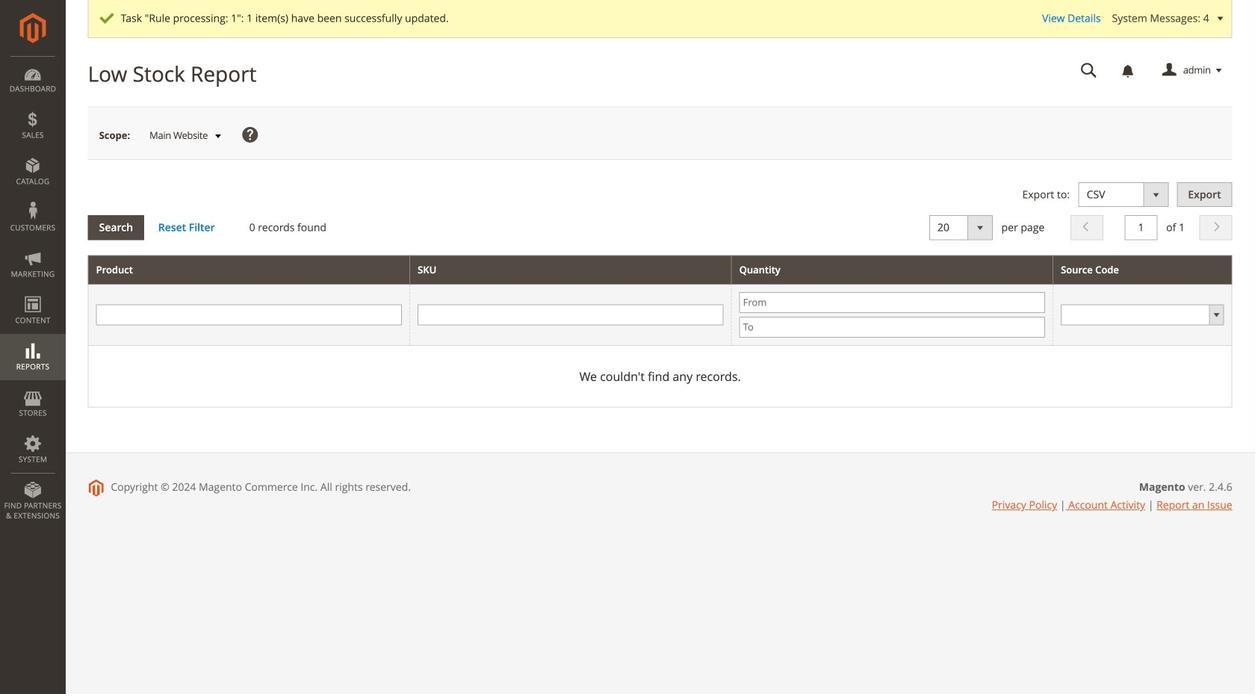 Task type: describe. For each thing, give the bounding box(es) containing it.
To text field
[[740, 317, 1046, 338]]

magento admin panel image
[[20, 13, 46, 43]]



Task type: locate. For each thing, give the bounding box(es) containing it.
menu bar
[[0, 56, 66, 529]]

None text field
[[1071, 58, 1108, 84], [418, 305, 724, 326], [1071, 58, 1108, 84], [418, 305, 724, 326]]

None text field
[[1126, 215, 1158, 240], [96, 305, 402, 326], [1126, 215, 1158, 240], [96, 305, 402, 326]]

From text field
[[740, 292, 1046, 313]]



